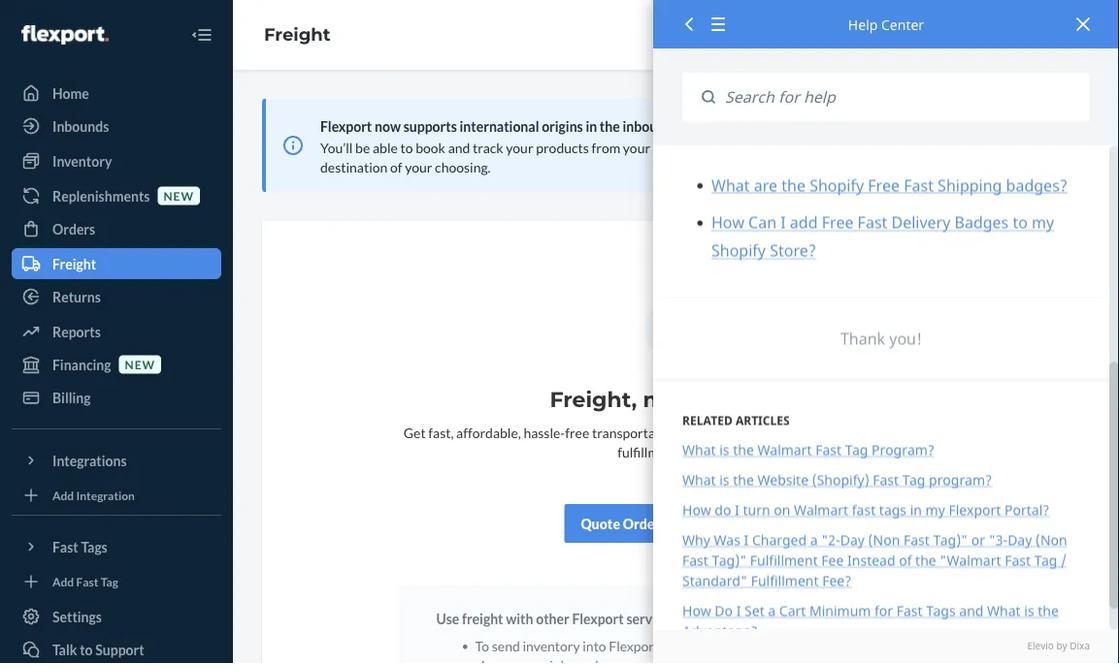 Task type: locate. For each thing, give the bounding box(es) containing it.
in inside "flexport now supports international origins in the inbounds tab you'll be able to book and track your products from your supplier to flexport's fulfillment network or any destination of your choosing."
[[586, 118, 597, 134]]

inbounds
[[52, 118, 109, 134]]

quote order button
[[564, 505, 677, 544]]

0 vertical spatial freight
[[264, 24, 331, 45]]

2 vertical spatial what
[[987, 602, 1021, 620]]

freight up returns
[[52, 256, 96, 272]]

2 vertical spatial is
[[1024, 602, 1034, 620]]

freight link up returns link
[[12, 248, 221, 280]]

fast tags
[[52, 539, 107, 556]]

now up able
[[375, 118, 401, 134]]

1 horizontal spatial (non
[[1036, 531, 1067, 549]]

1 vertical spatial freight
[[52, 256, 96, 272]]

0 horizontal spatial or
[[903, 139, 916, 156]]

1 horizontal spatial and
[[959, 602, 984, 620]]

in left my
[[910, 501, 922, 519]]

able
[[373, 139, 398, 156]]

tags up add fast tag
[[81, 539, 107, 556]]

0 horizontal spatial of
[[390, 159, 402, 175]]

to
[[400, 139, 413, 156], [704, 139, 716, 156], [80, 642, 93, 659]]

1 vertical spatial and
[[959, 602, 984, 620]]

walmart up "2-
[[794, 501, 848, 519]]

1 horizontal spatial day
[[1008, 531, 1032, 549]]

0 vertical spatial a
[[810, 531, 818, 549]]

1 vertical spatial freight link
[[12, 248, 221, 280]]

flexport up you'll
[[320, 118, 372, 134]]

add for add integration
[[52, 489, 74, 503]]

fast tags button
[[12, 532, 221, 563]]

freight link right close navigation image at left
[[264, 24, 331, 45]]

how left do on the right of page
[[682, 501, 711, 519]]

a inside why was i charged a "2-day (non fast tag)" or "3-day (non fast tag)" fulfillment fee instead of the "walmart fast tag / standard" fulfillment fee?
[[810, 531, 818, 549]]

tag
[[845, 441, 868, 459], [902, 471, 925, 489], [1034, 551, 1057, 570], [101, 575, 118, 589]]

is for walmart
[[719, 441, 729, 459]]

talk
[[52, 642, 77, 659]]

day down the 'portal?'
[[1008, 531, 1032, 549]]

0 horizontal spatial a
[[768, 602, 776, 620]]

what for what is the website (shopify) fast tag program?
[[682, 471, 716, 489]]

0 vertical spatial now
[[375, 118, 401, 134]]

0 horizontal spatial new
[[125, 358, 155, 372]]

0 vertical spatial and
[[448, 139, 470, 156]]

and down "walmart
[[959, 602, 984, 620]]

now
[[375, 118, 401, 134], [1041, 137, 1067, 154]]

freight up to on the bottom of page
[[462, 611, 503, 628]]

fulfillment down 'do'
[[700, 638, 763, 655]]

1 vertical spatial how
[[682, 602, 711, 620]]

1 horizontal spatial new
[[164, 189, 194, 203]]

0 vertical spatial of
[[390, 159, 402, 175]]

or left any at the top right
[[903, 139, 916, 156]]

0 horizontal spatial freight link
[[12, 248, 221, 280]]

of inside "flexport now supports international origins in the inbounds tab you'll be able to book and track your products from your supplier to flexport's fulfillment network or any destination of your choosing."
[[390, 159, 402, 175]]

1 vertical spatial of
[[899, 551, 912, 570]]

1 vertical spatial tags
[[926, 602, 956, 620]]

2 horizontal spatial to
[[704, 139, 716, 156]]

for left all
[[681, 425, 699, 441]]

1 vertical spatial for
[[875, 602, 893, 620]]

1 (non from the left
[[868, 531, 900, 549]]

fulfillment inside get fast, affordable, hassle-free transportation for all your freight needs outside the flexport fulfillment network.
[[618, 444, 679, 461]]

i
[[735, 501, 739, 519], [744, 531, 749, 549], [736, 602, 741, 620]]

1 vertical spatial new
[[125, 358, 155, 372]]

new
[[164, 189, 194, 203], [125, 358, 155, 372]]

returns
[[52, 289, 101, 305]]

1 vertical spatial fulfillment
[[700, 638, 763, 655]]

now inside "flexport now supports international origins in the inbounds tab you'll be able to book and track your products from your supplier to flexport's fulfillment network or any destination of your choosing."
[[375, 118, 401, 134]]

support
[[95, 642, 144, 659]]

track
[[473, 139, 503, 156]]

add left the integration
[[52, 489, 74, 503]]

the up elevio
[[1038, 602, 1059, 620]]

of inside why was i charged a "2-day (non fast tag)" or "3-day (non fast tag)" fulfillment fee instead of the "walmart fast tag / standard" fulfillment fee?
[[899, 551, 912, 570]]

choosing.
[[435, 159, 491, 175]]

tag inside 'link'
[[101, 575, 118, 589]]

2 add from the top
[[52, 575, 74, 589]]

what down "walmart
[[987, 602, 1021, 620]]

1 vertical spatial now
[[1041, 137, 1067, 154]]

to
[[475, 638, 489, 655]]

how for how do i turn on walmart fast tags in my flexport portal?
[[682, 501, 711, 519]]

1 vertical spatial walmart
[[794, 501, 848, 519]]

and
[[448, 139, 470, 156], [959, 602, 984, 620]]

i right was
[[744, 531, 749, 549]]

1 horizontal spatial to
[[400, 139, 413, 156]]

thank
[[840, 329, 885, 350]]

i for do
[[735, 501, 739, 519]]

in up the from
[[586, 118, 597, 134]]

integration
[[76, 489, 135, 503]]

the right outside
[[876, 425, 896, 441]]

is up elevio
[[1024, 602, 1034, 620]]

1 vertical spatial freight
[[462, 611, 503, 628]]

walmart up "website"
[[757, 441, 812, 459]]

or inside why was i charged a "2-day (non fast tag)" or "3-day (non fast tag)" fulfillment fee instead of the "walmart fast tag / standard" fulfillment fee?
[[971, 531, 985, 549]]

of down able
[[390, 159, 402, 175]]

1 vertical spatial a
[[768, 602, 776, 620]]

flexport
[[320, 118, 372, 134], [898, 425, 949, 441], [949, 501, 1001, 519], [572, 611, 624, 628]]

0 vertical spatial add
[[52, 489, 74, 503]]

to right able
[[400, 139, 413, 156]]

what down network.
[[682, 471, 716, 489]]

2 how from the top
[[682, 602, 711, 620]]

day up instead on the right of the page
[[840, 531, 865, 549]]

from
[[592, 139, 620, 156]]

i right 'do'
[[736, 602, 741, 620]]

get fast, affordable, hassle-free transportation for all your freight needs outside the flexport fulfillment network.
[[404, 425, 949, 461]]

a for "2-
[[810, 531, 818, 549]]

1 horizontal spatial now
[[1041, 137, 1067, 154]]

charged
[[752, 531, 807, 549]]

book
[[416, 139, 445, 156]]

0 vertical spatial freight
[[748, 425, 788, 441]]

close navigation image
[[190, 23, 214, 47]]

0 vertical spatial freight link
[[264, 24, 331, 45]]

new down 'reports' link at left
[[125, 358, 155, 372]]

a inside how do i set a cart minimum for fast tags and what is the advantage?
[[768, 602, 776, 620]]

a right set
[[768, 602, 776, 620]]

how do i set a cart minimum for fast tags and what is the advantage?
[[682, 602, 1059, 641]]

freight down simpler.
[[748, 425, 788, 441]]

i right do on the right of page
[[735, 501, 739, 519]]

help
[[848, 15, 878, 33]]

fulfillment left network
[[781, 139, 845, 156]]

fulfillment up cart
[[751, 572, 819, 590]]

add inside 'link'
[[52, 575, 74, 589]]

1 vertical spatial add
[[52, 575, 74, 589]]

a for cart
[[768, 602, 776, 620]]

now right the book
[[1041, 137, 1067, 154]]

fast
[[816, 441, 842, 459], [873, 471, 899, 489], [904, 531, 930, 549], [52, 539, 78, 556], [682, 551, 708, 570], [1005, 551, 1031, 570], [76, 575, 98, 589], [897, 602, 923, 620]]

tags down "walmart
[[926, 602, 956, 620]]

1 vertical spatial tag)"
[[712, 551, 747, 570]]

1 horizontal spatial in
[[910, 501, 922, 519]]

1 horizontal spatial a
[[810, 531, 818, 549]]

1 vertical spatial is
[[719, 471, 729, 489]]

1 horizontal spatial of
[[899, 551, 912, 570]]

add
[[52, 489, 74, 503], [52, 575, 74, 589]]

new up orders link
[[164, 189, 194, 203]]

the inside "flexport now supports international origins in the inbounds tab you'll be able to book and track your products from your supplier to flexport's fulfillment network or any destination of your choosing."
[[600, 118, 620, 134]]

your right all
[[718, 425, 746, 441]]

1 horizontal spatial tag)"
[[933, 531, 968, 549]]

inventory
[[523, 638, 580, 655]]

is inside how do i set a cart minimum for fast tags and what is the advantage?
[[1024, 602, 1034, 620]]

fast down "3-
[[1005, 551, 1031, 570]]

in
[[586, 118, 597, 134], [910, 501, 922, 519]]

my
[[926, 501, 945, 519]]

0 vertical spatial fulfillment
[[781, 139, 845, 156]]

center
[[881, 15, 924, 33]]

the left "walmart
[[915, 551, 936, 570]]

1 horizontal spatial or
[[971, 531, 985, 549]]

now inside button
[[1041, 137, 1067, 154]]

and up choosing.
[[448, 139, 470, 156]]

1 horizontal spatial for
[[875, 602, 893, 620]]

what down related
[[682, 441, 716, 459]]

you!
[[889, 329, 922, 350]]

the up the from
[[600, 118, 620, 134]]

your down international
[[506, 139, 533, 156]]

how
[[682, 501, 711, 519], [682, 602, 711, 620]]

orders link
[[12, 214, 221, 245]]

learn
[[701, 516, 735, 532]]

to right talk
[[80, 642, 93, 659]]

0 horizontal spatial (non
[[868, 531, 900, 549]]

elevio by dixa
[[1027, 640, 1090, 653]]

the inside get fast, affordable, hassle-free transportation for all your freight needs outside the flexport fulfillment network.
[[876, 425, 896, 441]]

0 horizontal spatial to
[[80, 642, 93, 659]]

use
[[436, 611, 459, 628]]

fulfillment
[[618, 444, 679, 461], [700, 638, 763, 655]]

fulfillment down transportation
[[618, 444, 679, 461]]

network.
[[681, 444, 735, 461]]

0 horizontal spatial in
[[586, 118, 597, 134]]

fulfillment inside "flexport now supports international origins in the inbounds tab you'll be able to book and track your products from your supplier to flexport's fulfillment network or any destination of your choosing."
[[781, 139, 845, 156]]

0 vertical spatial tag)"
[[933, 531, 968, 549]]

0 vertical spatial how
[[682, 501, 711, 519]]

tag left /
[[1034, 551, 1057, 570]]

1 horizontal spatial freight link
[[264, 24, 331, 45]]

to right supplier
[[704, 139, 716, 156]]

Search search field
[[715, 73, 1090, 122]]

how inside how do i set a cart minimum for fast tags and what is the advantage?
[[682, 602, 711, 620]]

0 horizontal spatial fulfillment
[[618, 444, 679, 461]]

fast inside fast tags dropdown button
[[52, 539, 78, 556]]

a left "2-
[[810, 531, 818, 549]]

products
[[536, 139, 589, 156]]

the inside how do i set a cart minimum for fast tags and what is the advantage?
[[1038, 602, 1059, 620]]

1 vertical spatial i
[[744, 531, 749, 549]]

0 horizontal spatial tag)"
[[712, 551, 747, 570]]

2 vertical spatial fulfillment
[[751, 572, 819, 590]]

for up the elevio by dixa link
[[875, 602, 893, 620]]

0 vertical spatial what
[[682, 441, 716, 459]]

flexport inside get fast, affordable, hassle-free transportation for all your freight needs outside the flexport fulfillment network.
[[898, 425, 949, 441]]

new for replenishments
[[164, 189, 194, 203]]

transportation
[[592, 425, 679, 441]]

1 day from the left
[[840, 531, 865, 549]]

affordable,
[[456, 425, 521, 441]]

tag)" down was
[[712, 551, 747, 570]]

replenishments
[[52, 188, 150, 204]]

i inside how do i set a cart minimum for fast tags and what is the advantage?
[[736, 602, 741, 620]]

0 horizontal spatial tags
[[81, 539, 107, 556]]

0 vertical spatial tags
[[81, 539, 107, 556]]

0 vertical spatial in
[[586, 118, 597, 134]]

minimum
[[810, 602, 871, 620]]

1 vertical spatial what
[[682, 471, 716, 489]]

2 vertical spatial i
[[736, 602, 741, 620]]

fast up the elevio by dixa link
[[897, 602, 923, 620]]

the up turn
[[733, 471, 754, 489]]

for
[[681, 425, 699, 441], [875, 602, 893, 620]]

program?
[[872, 441, 935, 459]]

0 vertical spatial or
[[903, 139, 916, 156]]

tag down fast tags dropdown button
[[101, 575, 118, 589]]

1 vertical spatial in
[[910, 501, 922, 519]]

0 horizontal spatial day
[[840, 531, 865, 549]]

and inside "flexport now supports international origins in the inbounds tab you'll be able to book and track your products from your supplier to flexport's fulfillment network or any destination of your choosing."
[[448, 139, 470, 156]]

fulfillment down 'charged'
[[750, 551, 818, 570]]

1 add from the top
[[52, 489, 74, 503]]

you'll
[[320, 139, 353, 156]]

0 horizontal spatial for
[[681, 425, 699, 441]]

0 vertical spatial walmart
[[757, 441, 812, 459]]

fee?
[[822, 572, 852, 590]]

i inside why was i charged a "2-day (non fast tag)" or "3-day (non fast tag)" fulfillment fee instead of the "walmart fast tag / standard" fulfillment fee?
[[744, 531, 749, 549]]

(non up instead on the right of the page
[[868, 531, 900, 549]]

the inside why was i charged a "2-day (non fast tag)" or "3-day (non fast tag)" fulfillment fee instead of the "walmart fast tag / standard" fulfillment fee?
[[915, 551, 936, 570]]

made
[[643, 387, 707, 413]]

freight
[[264, 24, 331, 45], [52, 256, 96, 272]]

1 horizontal spatial freight
[[264, 24, 331, 45]]

0 horizontal spatial and
[[448, 139, 470, 156]]

freight
[[748, 425, 788, 441], [462, 611, 503, 628]]

fulfillment
[[781, 139, 845, 156], [750, 551, 818, 570], [751, 572, 819, 590]]

reports
[[52, 324, 101, 340]]

flexport up the program?
[[898, 425, 949, 441]]

i for do
[[736, 602, 741, 620]]

or left "3-
[[971, 531, 985, 549]]

now for book
[[1041, 137, 1067, 154]]

on
[[774, 501, 790, 519]]

your down the inbounds
[[623, 139, 650, 156]]

by
[[1057, 640, 1067, 653]]

to inside "talk to support" button
[[80, 642, 93, 659]]

1 horizontal spatial fulfillment
[[700, 638, 763, 655]]

add up the settings
[[52, 575, 74, 589]]

0 vertical spatial for
[[681, 425, 699, 441]]

fast up add fast tag
[[52, 539, 78, 556]]

is right all
[[719, 441, 729, 459]]

tag)" up "walmart
[[933, 531, 968, 549]]

of right instead on the right of the page
[[899, 551, 912, 570]]

0 vertical spatial new
[[164, 189, 194, 203]]

1 vertical spatial or
[[971, 531, 985, 549]]

0 vertical spatial is
[[719, 441, 729, 459]]

related articles
[[682, 413, 790, 429]]

tab
[[681, 118, 701, 134]]

fast
[[852, 501, 876, 519]]

fast down fast tags
[[76, 575, 98, 589]]

(non up /
[[1036, 531, 1067, 549]]

0 vertical spatial i
[[735, 501, 739, 519]]

flexport inside "flexport now supports international origins in the inbounds tab you'll be able to book and track your products from your supplier to flexport's fulfillment network or any destination of your choosing."
[[320, 118, 372, 134]]

freight right close navigation image at left
[[264, 24, 331, 45]]

0 vertical spatial fulfillment
[[618, 444, 679, 461]]

1 horizontal spatial tags
[[926, 602, 956, 620]]

0 horizontal spatial now
[[375, 118, 401, 134]]

how left 'do'
[[682, 602, 711, 620]]

1 how from the top
[[682, 501, 711, 519]]

inbounds link
[[12, 111, 221, 142]]

dixa
[[1070, 640, 1090, 653]]

is up do on the right of page
[[719, 471, 729, 489]]

add integration
[[52, 489, 135, 503]]

1 horizontal spatial freight
[[748, 425, 788, 441]]

walmart
[[757, 441, 812, 459], [794, 501, 848, 519]]

0 horizontal spatial freight
[[462, 611, 503, 628]]

of
[[390, 159, 402, 175], [899, 551, 912, 570]]



Task type: vqa. For each thing, say whether or not it's contained in the screenshot.
Minimum
yes



Task type: describe. For each thing, give the bounding box(es) containing it.
fast up what is the website (shopify) fast tag program?
[[816, 441, 842, 459]]

tag inside why was i charged a "2-day (non fast tag)" or "3-day (non fast tag)" fulfillment fee instead of the "walmart fast tag / standard" fulfillment fee?
[[1034, 551, 1057, 570]]

"walmart
[[940, 551, 1001, 570]]

tags
[[879, 501, 907, 519]]

"3-
[[989, 531, 1008, 549]]

book now button
[[1006, 136, 1067, 155]]

your down book
[[405, 159, 432, 175]]

order
[[623, 516, 660, 532]]

flexport now supports international origins in the inbounds tab you'll be able to book and track your products from your supplier to flexport's fulfillment network or any destination of your choosing.
[[320, 118, 940, 175]]

"2-
[[821, 531, 840, 549]]

flexport up into
[[572, 611, 624, 628]]

quote order
[[581, 516, 660, 532]]

hassle-
[[524, 425, 565, 441]]

fast up the tags
[[873, 471, 899, 489]]

be
[[355, 139, 370, 156]]

settings link
[[12, 602, 221, 633]]

fast down why
[[682, 551, 708, 570]]

supplier
[[653, 139, 701, 156]]

to send inventory into flexport's dtc fulfillment network
[[475, 638, 818, 655]]

do
[[715, 602, 733, 620]]

portal?
[[1005, 501, 1050, 519]]

learn more
[[701, 516, 771, 532]]

returns link
[[12, 281, 221, 313]]

standard"
[[682, 572, 747, 590]]

thank you!
[[840, 329, 922, 350]]

what is the walmart fast tag program?
[[682, 441, 935, 459]]

inventory link
[[12, 146, 221, 177]]

flexport's
[[719, 139, 778, 156]]

0 horizontal spatial freight
[[52, 256, 96, 272]]

for inside how do i set a cart minimum for fast tags and what is the advantage?
[[875, 602, 893, 620]]

related
[[682, 413, 733, 429]]

talk to support
[[52, 642, 144, 659]]

supports
[[403, 118, 457, 134]]

orders
[[52, 221, 95, 237]]

program?
[[929, 471, 992, 489]]

billing
[[52, 390, 91, 406]]

2 (non from the left
[[1036, 531, 1067, 549]]

now for flexport
[[375, 118, 401, 134]]

learn more link
[[685, 505, 788, 544]]

add integration link
[[12, 484, 221, 508]]

advantage?
[[682, 622, 758, 641]]

(shopify)
[[812, 471, 869, 489]]

tags inside how do i set a cart minimum for fast tags and what is the advantage?
[[926, 602, 956, 620]]

flexport logo image
[[21, 25, 109, 45]]

into
[[583, 638, 606, 655]]

settings
[[52, 609, 102, 626]]

free
[[565, 425, 589, 441]]

or inside "flexport now supports international origins in the inbounds tab you'll be able to book and track your products from your supplier to flexport's fulfillment network or any destination of your choosing."
[[903, 139, 916, 156]]

cart
[[779, 602, 806, 620]]

needs
[[791, 425, 826, 441]]

fee
[[821, 551, 844, 570]]

why
[[682, 531, 710, 549]]

is for website
[[719, 471, 729, 489]]

home
[[52, 85, 89, 101]]

for inside get fast, affordable, hassle-free transportation for all your freight needs outside the flexport fulfillment network.
[[681, 425, 699, 441]]

origins
[[542, 118, 583, 134]]

financing
[[52, 357, 111, 373]]

1 vertical spatial fulfillment
[[750, 551, 818, 570]]

send
[[492, 638, 520, 655]]

integrations
[[52, 453, 127, 469]]

/
[[1061, 551, 1067, 570]]

home link
[[12, 78, 221, 109]]

book now
[[1006, 137, 1067, 154]]

fast inside how do i set a cart minimum for fast tags and what is the advantage?
[[897, 602, 923, 620]]

international
[[460, 118, 539, 134]]

fast inside add fast tag 'link'
[[76, 575, 98, 589]]

your inside get fast, affordable, hassle-free transportation for all your freight needs outside the flexport fulfillment network.
[[718, 425, 746, 441]]

tag down program?
[[902, 471, 925, 489]]

learn more button
[[701, 514, 771, 534]]

the down 'related articles' on the right bottom of page
[[733, 441, 754, 459]]

inbounds
[[623, 118, 679, 134]]

more
[[738, 516, 771, 532]]

reports link
[[12, 316, 221, 347]]

how for how do i set a cart minimum for fast tags and what is the advantage?
[[682, 602, 711, 620]]

tag up "(shopify)" in the bottom of the page
[[845, 441, 868, 459]]

billing link
[[12, 382, 221, 413]]

any
[[918, 139, 940, 156]]

outside
[[829, 425, 873, 441]]

and inside how do i set a cart minimum for fast tags and what is the advantage?
[[959, 602, 984, 620]]

all
[[702, 425, 716, 441]]

how do i turn on walmart fast tags in my flexport portal?
[[682, 501, 1050, 519]]

turn
[[743, 501, 770, 519]]

freight inside get fast, affordable, hassle-free transportation for all your freight needs outside the flexport fulfillment network.
[[748, 425, 788, 441]]

flexport down the program?
[[949, 501, 1001, 519]]

flexport's
[[609, 638, 668, 655]]

new for financing
[[125, 358, 155, 372]]

inventory
[[52, 153, 112, 169]]

fast down my
[[904, 531, 930, 549]]

tags inside dropdown button
[[81, 539, 107, 556]]

was
[[714, 531, 741, 549]]

freight,
[[550, 387, 637, 413]]

dtc
[[671, 638, 697, 655]]

add fast tag link
[[12, 571, 221, 594]]

fast,
[[428, 425, 454, 441]]

freight, made simpler.
[[550, 387, 802, 413]]

add for add fast tag
[[52, 575, 74, 589]]

what for what is the walmart fast tag program?
[[682, 441, 716, 459]]

what inside how do i set a cart minimum for fast tags and what is the advantage?
[[987, 602, 1021, 620]]

what is the website (shopify) fast tag program?
[[682, 471, 992, 489]]

get
[[404, 425, 426, 441]]

help center
[[848, 15, 924, 33]]

i for was
[[744, 531, 749, 549]]

simpler.
[[713, 387, 802, 413]]

other
[[536, 611, 569, 628]]

network
[[847, 139, 900, 156]]

set
[[745, 602, 765, 620]]

2 day from the left
[[1008, 531, 1032, 549]]

talk to support button
[[12, 635, 221, 664]]

do
[[715, 501, 731, 519]]



